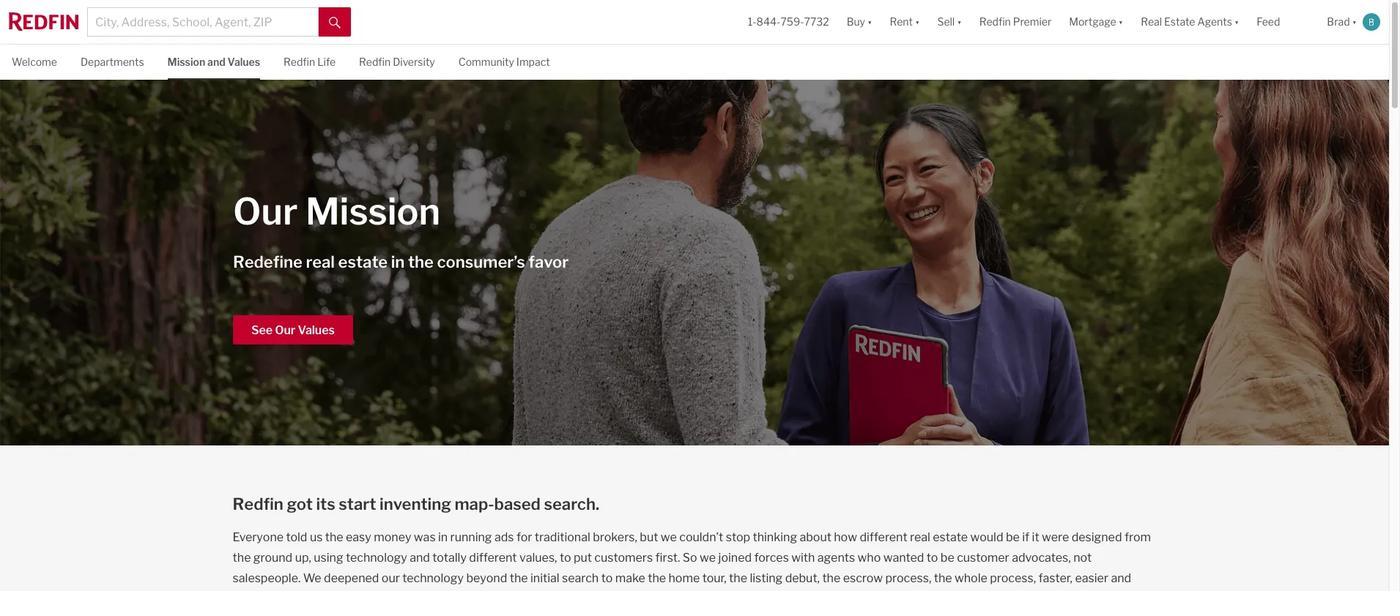 Task type: vqa. For each thing, say whether or not it's contained in the screenshot.
rightmost be
yes



Task type: locate. For each thing, give the bounding box(es) containing it.
everyone
[[233, 531, 284, 545]]

1 vertical spatial estate
[[933, 531, 968, 545]]

would
[[970, 531, 1003, 545]]

we
[[303, 572, 321, 586]]

but
[[640, 531, 658, 545]]

escrow
[[843, 572, 883, 586]]

for
[[516, 531, 532, 545]]

1 horizontal spatial values
[[298, 324, 335, 338]]

our
[[233, 190, 298, 234], [275, 324, 295, 338]]

2 ▾ from the left
[[915, 16, 920, 28]]

everyone told us the easy money was in running ads for traditional brokers, but we couldn't stop thinking about how different real estate would be if it were designed from the ground up, using technology and totally different values, to put customers first. so we joined forces with agents who wanted to be customer advocates, not salespeople. we deepened our technology beyond the initial search to make the home tour, the listing debut, the escrow process, the whole process, faster, easier a
[[233, 531, 1151, 592]]

community
[[458, 56, 514, 68]]

told
[[286, 531, 307, 545]]

our
[[382, 572, 400, 586]]

0 horizontal spatial in
[[391, 253, 405, 272]]

we right so
[[700, 552, 716, 566]]

1 vertical spatial real
[[910, 531, 930, 545]]

welcome link
[[12, 45, 57, 78]]

whole
[[955, 572, 987, 586]]

rent
[[890, 16, 913, 28]]

make
[[615, 572, 645, 586]]

estate left would
[[933, 531, 968, 545]]

estate
[[1164, 16, 1195, 28]]

see
[[251, 324, 273, 338]]

so
[[683, 552, 697, 566]]

values
[[228, 56, 260, 68], [298, 324, 335, 338]]

redfin inside 'link'
[[359, 56, 391, 68]]

3 ▾ from the left
[[957, 16, 962, 28]]

estate inside redfin agent smiling and talking with customers image
[[338, 253, 388, 272]]

0 vertical spatial values
[[228, 56, 260, 68]]

agents
[[817, 552, 855, 566]]

tour,
[[702, 572, 727, 586]]

0 vertical spatial different
[[860, 531, 907, 545]]

wanted
[[883, 552, 924, 566]]

favor
[[528, 253, 569, 272]]

mission inside mission and values link
[[167, 56, 205, 68]]

estate
[[338, 253, 388, 272], [933, 531, 968, 545]]

1 horizontal spatial in
[[438, 531, 448, 545]]

submit search image
[[329, 17, 341, 28]]

sell ▾ button
[[929, 0, 970, 44]]

mortgage
[[1069, 16, 1116, 28]]

redfin up everyone
[[233, 495, 283, 514]]

be left "customer"
[[941, 552, 954, 566]]

we
[[661, 531, 677, 545], [700, 552, 716, 566]]

real
[[1141, 16, 1162, 28]]

1 horizontal spatial different
[[860, 531, 907, 545]]

0 vertical spatial mission
[[167, 56, 205, 68]]

▾ right 'sell'
[[957, 16, 962, 28]]

community impact link
[[458, 45, 550, 78]]

values for see our values
[[298, 324, 335, 338]]

redfin premier
[[979, 16, 1052, 28]]

2 process, from the left
[[990, 572, 1036, 586]]

customer
[[957, 552, 1009, 566]]

0 horizontal spatial be
[[941, 552, 954, 566]]

0 vertical spatial be
[[1006, 531, 1020, 545]]

were
[[1042, 531, 1069, 545]]

start
[[339, 495, 376, 514]]

0 horizontal spatial estate
[[338, 253, 388, 272]]

forces
[[754, 552, 789, 566]]

ads
[[494, 531, 514, 545]]

1 horizontal spatial we
[[700, 552, 716, 566]]

technology up our
[[346, 552, 407, 566]]

in inside image
[[391, 253, 405, 272]]

buy ▾ button
[[838, 0, 881, 44]]

thinking
[[753, 531, 797, 545]]

real right redefine
[[306, 253, 335, 272]]

1 vertical spatial our
[[275, 324, 295, 338]]

our inside button
[[275, 324, 295, 338]]

1 ▾ from the left
[[867, 16, 872, 28]]

1 vertical spatial technology
[[402, 572, 464, 586]]

1 vertical spatial mission
[[305, 190, 440, 234]]

designed
[[1072, 531, 1122, 545]]

see our values
[[251, 324, 335, 338]]

redfin inside 'button'
[[979, 16, 1011, 28]]

real up wanted on the bottom right
[[910, 531, 930, 545]]

to left "put"
[[560, 552, 571, 566]]

redfin for redfin got its start inventing map-based search.
[[233, 495, 283, 514]]

▾ for mortgage ▾
[[1118, 16, 1123, 28]]

feed
[[1257, 16, 1280, 28]]

▾ inside 'dropdown button'
[[1234, 16, 1239, 28]]

estate down our mission
[[338, 253, 388, 272]]

and down was
[[410, 552, 430, 566]]

0 horizontal spatial mission
[[167, 56, 205, 68]]

to right wanted on the bottom right
[[927, 552, 938, 566]]

redfin left premier
[[979, 16, 1011, 28]]

customers
[[594, 552, 653, 566]]

brad
[[1327, 16, 1350, 28]]

1 horizontal spatial and
[[410, 552, 430, 566]]

totally
[[432, 552, 467, 566]]

759-
[[781, 16, 804, 28]]

different up beyond
[[469, 552, 517, 566]]

estate inside everyone told us the easy money was in running ads for traditional brokers, but we couldn't stop thinking about how different real estate would be if it were designed from the ground up, using technology and totally different values, to put customers first. so we joined forces with agents who wanted to be customer advocates, not salespeople. we deepened our technology beyond the initial search to make the home tour, the listing debut, the escrow process, the whole process, faster, easier a
[[933, 531, 968, 545]]

about
[[800, 531, 831, 545]]

redfin left life
[[284, 56, 315, 68]]

7732
[[804, 16, 829, 28]]

mission up redefine real estate in the consumer's favor
[[305, 190, 440, 234]]

5 ▾ from the left
[[1234, 16, 1239, 28]]

real estate agents ▾ link
[[1141, 0, 1239, 44]]

1-844-759-7732
[[748, 16, 829, 28]]

0 horizontal spatial real
[[306, 253, 335, 272]]

community impact
[[458, 56, 550, 68]]

premier
[[1013, 16, 1052, 28]]

6 ▾ from the left
[[1352, 16, 1357, 28]]

4 ▾ from the left
[[1118, 16, 1123, 28]]

0 vertical spatial real
[[306, 253, 335, 272]]

real inside everyone told us the easy money was in running ads for traditional brokers, but we couldn't stop thinking about how different real estate would be if it were designed from the ground up, using technology and totally different values, to put customers first. so we joined forces with agents who wanted to be customer advocates, not salespeople. we deepened our technology beyond the initial search to make the home tour, the listing debut, the escrow process, the whole process, faster, easier a
[[910, 531, 930, 545]]

mortgage ▾ button
[[1069, 0, 1123, 44]]

0 vertical spatial in
[[391, 253, 405, 272]]

0 horizontal spatial and
[[207, 56, 225, 68]]

1 horizontal spatial process,
[[990, 572, 1036, 586]]

0 horizontal spatial process,
[[885, 572, 931, 586]]

0 horizontal spatial different
[[469, 552, 517, 566]]

0 horizontal spatial values
[[228, 56, 260, 68]]

▾ for sell ▾
[[957, 16, 962, 28]]

first.
[[655, 552, 680, 566]]

our up redefine
[[233, 190, 298, 234]]

easier
[[1075, 572, 1108, 586]]

to
[[560, 552, 571, 566], [927, 552, 938, 566], [601, 572, 613, 586]]

process,
[[885, 572, 931, 586], [990, 572, 1036, 586]]

user photo image
[[1363, 13, 1380, 31]]

values right see
[[298, 324, 335, 338]]

mission and values
[[167, 56, 260, 68]]

0 vertical spatial technology
[[346, 552, 407, 566]]

was
[[414, 531, 436, 545]]

real
[[306, 253, 335, 272], [910, 531, 930, 545]]

the down "joined"
[[729, 572, 747, 586]]

▾ right mortgage at the top of the page
[[1118, 16, 1123, 28]]

and down city, address, school, agent, zip search field
[[207, 56, 225, 68]]

1 vertical spatial different
[[469, 552, 517, 566]]

values inside button
[[298, 324, 335, 338]]

process, down 'advocates,' on the right of page
[[990, 572, 1036, 586]]

redfin diversity
[[359, 56, 435, 68]]

▾ right brad
[[1352, 16, 1357, 28]]

▾ for buy ▾
[[867, 16, 872, 28]]

mortgage ▾
[[1069, 16, 1123, 28]]

different up who
[[860, 531, 907, 545]]

redfin life
[[284, 56, 336, 68]]

mission inside redfin agent smiling and talking with customers image
[[305, 190, 440, 234]]

redfin agent smiling and talking with customers image
[[0, 80, 1389, 446]]

the left consumer's
[[408, 253, 434, 272]]

technology
[[346, 552, 407, 566], [402, 572, 464, 586]]

listing
[[750, 572, 783, 586]]

using
[[314, 552, 343, 566]]

different
[[860, 531, 907, 545], [469, 552, 517, 566]]

rent ▾ button
[[890, 0, 920, 44]]

money
[[374, 531, 411, 545]]

to left the make
[[601, 572, 613, 586]]

the down first.
[[648, 572, 666, 586]]

1 horizontal spatial real
[[910, 531, 930, 545]]

running
[[450, 531, 492, 545]]

▾ right rent
[[915, 16, 920, 28]]

0 vertical spatial our
[[233, 190, 298, 234]]

the
[[408, 253, 434, 272], [325, 531, 343, 545], [233, 552, 251, 566], [510, 572, 528, 586], [648, 572, 666, 586], [729, 572, 747, 586], [822, 572, 840, 586], [934, 572, 952, 586]]

and inside everyone told us the easy money was in running ads for traditional brokers, but we couldn't stop thinking about how different real estate would be if it were designed from the ground up, using technology and totally different values, to put customers first. so we joined forces with agents who wanted to be customer advocates, not salespeople. we deepened our technology beyond the initial search to make the home tour, the listing debut, the escrow process, the whole process, faster, easier a
[[410, 552, 430, 566]]

technology down totally
[[402, 572, 464, 586]]

0 vertical spatial estate
[[338, 253, 388, 272]]

1 horizontal spatial estate
[[933, 531, 968, 545]]

values for mission and values
[[228, 56, 260, 68]]

our right see
[[275, 324, 295, 338]]

be
[[1006, 531, 1020, 545], [941, 552, 954, 566]]

impact
[[516, 56, 550, 68]]

1 vertical spatial values
[[298, 324, 335, 338]]

map-
[[455, 495, 494, 514]]

1 horizontal spatial mission
[[305, 190, 440, 234]]

our mission
[[233, 190, 440, 234]]

in
[[391, 253, 405, 272], [438, 531, 448, 545]]

redfin left "diversity"
[[359, 56, 391, 68]]

be left if
[[1006, 531, 1020, 545]]

1 vertical spatial in
[[438, 531, 448, 545]]

we right but
[[661, 531, 677, 545]]

values down city, address, school, agent, zip search field
[[228, 56, 260, 68]]

redfin
[[979, 16, 1011, 28], [284, 56, 315, 68], [359, 56, 391, 68], [233, 495, 283, 514]]

process, down wanted on the bottom right
[[885, 572, 931, 586]]

1 vertical spatial and
[[410, 552, 430, 566]]

redfin got its start inventing map-based search.
[[233, 495, 599, 514]]

mission down city, address, school, agent, zip search field
[[167, 56, 205, 68]]

▾ right agents
[[1234, 16, 1239, 28]]

redfin for redfin diversity
[[359, 56, 391, 68]]

values,
[[519, 552, 557, 566]]

0 vertical spatial we
[[661, 531, 677, 545]]

traditional
[[535, 531, 590, 545]]

▾ right buy
[[867, 16, 872, 28]]



Task type: describe. For each thing, give the bounding box(es) containing it.
agents
[[1197, 16, 1232, 28]]

joined
[[718, 552, 752, 566]]

1 horizontal spatial be
[[1006, 531, 1020, 545]]

brokers,
[[593, 531, 637, 545]]

2 horizontal spatial to
[[927, 552, 938, 566]]

sell ▾
[[937, 16, 962, 28]]

consumer's
[[437, 253, 525, 272]]

the inside redfin agent smiling and talking with customers image
[[408, 253, 434, 272]]

life
[[317, 56, 336, 68]]

initial
[[530, 572, 559, 586]]

see our values button
[[233, 316, 353, 345]]

the down everyone
[[233, 552, 251, 566]]

deepened
[[324, 572, 379, 586]]

▾ for brad ▾
[[1352, 16, 1357, 28]]

0 vertical spatial and
[[207, 56, 225, 68]]

redfin life link
[[284, 45, 336, 78]]

departments
[[81, 56, 144, 68]]

up,
[[295, 552, 311, 566]]

easy
[[346, 531, 371, 545]]

the right us
[[325, 531, 343, 545]]

who
[[858, 552, 881, 566]]

rent ▾ button
[[881, 0, 929, 44]]

mission and values link
[[167, 45, 260, 78]]

home
[[669, 572, 700, 586]]

0 horizontal spatial to
[[560, 552, 571, 566]]

diversity
[[393, 56, 435, 68]]

advocates,
[[1012, 552, 1071, 566]]

buy
[[847, 16, 865, 28]]

redfin diversity link
[[359, 45, 435, 78]]

City, Address, School, Agent, ZIP search field
[[87, 7, 319, 37]]

if
[[1022, 531, 1029, 545]]

▾ for rent ▾
[[915, 16, 920, 28]]

sell ▾ button
[[937, 0, 962, 44]]

stop
[[726, 531, 750, 545]]

the left "whole"
[[934, 572, 952, 586]]

mortgage ▾ button
[[1060, 0, 1132, 44]]

salespeople.
[[233, 572, 301, 586]]

real estate agents ▾
[[1141, 16, 1239, 28]]

welcome
[[12, 56, 57, 68]]

rent ▾
[[890, 16, 920, 28]]

redefine
[[233, 253, 302, 272]]

real inside redfin agent smiling and talking with customers image
[[306, 253, 335, 272]]

from
[[1124, 531, 1151, 545]]

1-844-759-7732 link
[[748, 16, 829, 28]]

debut,
[[785, 572, 820, 586]]

couldn't
[[679, 531, 723, 545]]

it
[[1032, 531, 1039, 545]]

buy ▾ button
[[847, 0, 872, 44]]

brad ▾
[[1327, 16, 1357, 28]]

the left initial at left bottom
[[510, 572, 528, 586]]

us
[[310, 531, 323, 545]]

inventing
[[380, 495, 451, 514]]

in inside everyone told us the easy money was in running ads for traditional brokers, but we couldn't stop thinking about how different real estate would be if it were designed from the ground up, using technology and totally different values, to put customers first. so we joined forces with agents who wanted to be customer advocates, not salespeople. we deepened our technology beyond the initial search to make the home tour, the listing debut, the escrow process, the whole process, faster, easier a
[[438, 531, 448, 545]]

with
[[791, 552, 815, 566]]

based
[[494, 495, 541, 514]]

faster,
[[1038, 572, 1073, 586]]

got
[[287, 495, 313, 514]]

ground
[[253, 552, 292, 566]]

put
[[574, 552, 592, 566]]

0 horizontal spatial we
[[661, 531, 677, 545]]

search
[[562, 572, 599, 586]]

1 horizontal spatial to
[[601, 572, 613, 586]]

its
[[316, 495, 335, 514]]

the down "agents"
[[822, 572, 840, 586]]

beyond
[[466, 572, 507, 586]]

real estate agents ▾ button
[[1132, 0, 1248, 44]]

how
[[834, 531, 857, 545]]

redfin for redfin life
[[284, 56, 315, 68]]

redefine real estate in the consumer's favor
[[233, 253, 569, 272]]

1 vertical spatial we
[[700, 552, 716, 566]]

redfin premier button
[[970, 0, 1060, 44]]

sell
[[937, 16, 955, 28]]

redfin for redfin premier
[[979, 16, 1011, 28]]

feed button
[[1248, 0, 1318, 44]]

1 vertical spatial be
[[941, 552, 954, 566]]

buy ▾
[[847, 16, 872, 28]]

1 process, from the left
[[885, 572, 931, 586]]



